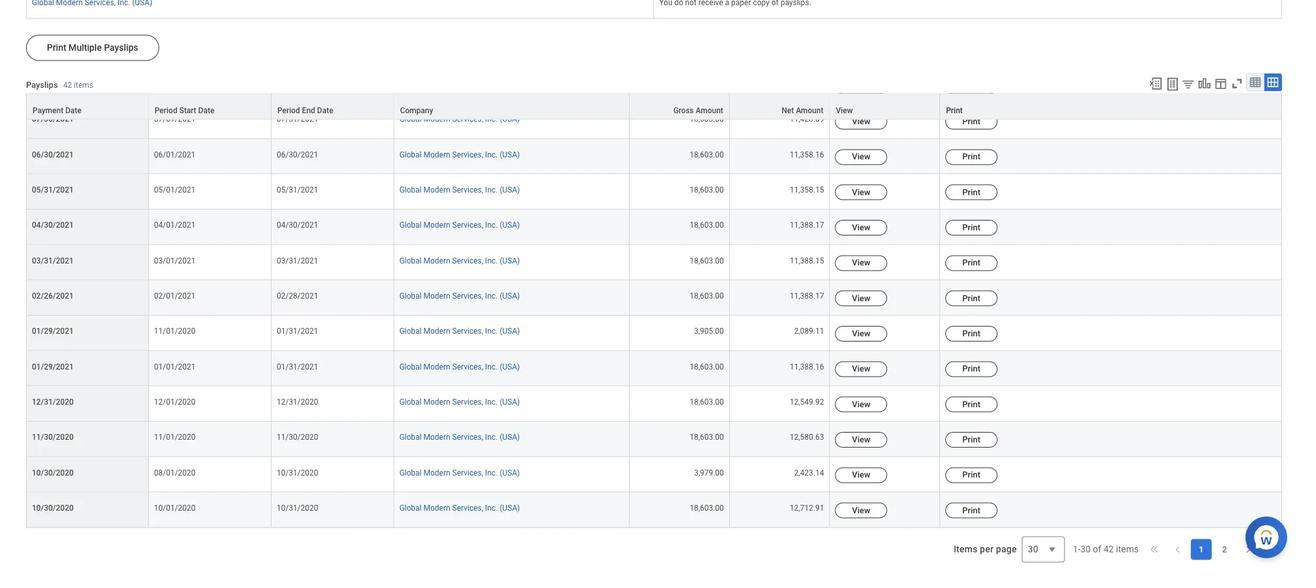 Task type: describe. For each thing, give the bounding box(es) containing it.
3 print button from the top
[[946, 185, 998, 201]]

5 modern from the top
[[424, 257, 451, 266]]

04/01/2021
[[154, 222, 196, 231]]

multiple
[[69, 43, 102, 53]]

of
[[1094, 545, 1102, 556]]

9 global modern services, inc. (usa) from the top
[[400, 398, 520, 408]]

4 row from the top
[[26, 104, 1283, 140]]

10 row from the top
[[26, 317, 1283, 352]]

(usa) for tenth global modern services, inc. (usa) link from the top
[[500, 434, 520, 443]]

14 row from the top
[[26, 458, 1283, 494]]

4 global modern services, inc. (usa) from the top
[[400, 222, 520, 231]]

01/31/2021 for 11/01/2020
[[277, 328, 318, 337]]

1 global modern services, inc. (usa) link from the top
[[400, 113, 520, 124]]

10 global modern services, inc. (usa) from the top
[[400, 434, 520, 443]]

global for tenth global modern services, inc. (usa) link from the top
[[400, 434, 422, 443]]

1 03/31/2021 from the left
[[32, 257, 74, 266]]

(usa) for 12th global modern services, inc. (usa) link from the bottom of the page
[[500, 115, 520, 124]]

2 modern from the top
[[424, 151, 451, 160]]

2 view button from the top
[[836, 150, 888, 166]]

8 services, from the top
[[452, 363, 483, 372]]

1 modern from the top
[[424, 115, 451, 124]]

12 global modern services, inc. (usa) link from the top
[[400, 502, 520, 514]]

items inside payslips 42 items
[[74, 81, 93, 90]]

11 global modern services, inc. (usa) from the top
[[400, 469, 520, 478]]

3 global modern services, inc. (usa) from the top
[[400, 186, 520, 195]]

period start date
[[155, 106, 215, 115]]

12 row from the top
[[26, 387, 1283, 423]]

1 05/31/2021 from the left
[[32, 186, 74, 195]]

items inside status
[[1117, 545, 1139, 556]]

(usa) for sixth global modern services, inc. (usa) link from the top
[[500, 292, 520, 301]]

11 global modern services, inc. (usa) link from the top
[[400, 467, 520, 478]]

2 12/31/2020 from the left
[[277, 398, 318, 408]]

5 print button from the top
[[946, 256, 998, 272]]

05/01/2021
[[154, 186, 196, 195]]

13 row from the top
[[26, 423, 1283, 458]]

chevron right small image
[[1242, 544, 1255, 557]]

42 inside payslips 42 items
[[63, 81, 72, 90]]

1 row from the top
[[26, 0, 1283, 19]]

2 row from the top
[[26, 69, 1283, 104]]

8 modern from the top
[[424, 363, 451, 372]]

print for tenth print button from the top
[[963, 436, 981, 445]]

expand/collapse chart image
[[1198, 77, 1212, 91]]

1 cell from the left
[[149, 69, 272, 104]]

period start date button
[[149, 95, 271, 119]]

5 row from the top
[[26, 140, 1283, 175]]

2 global modern services, inc. (usa) link from the top
[[400, 148, 520, 160]]

inc. for 11th global modern services, inc. (usa) link from the bottom
[[485, 151, 498, 160]]

10 global modern services, inc. (usa) link from the top
[[400, 431, 520, 443]]

inc. for 5th global modern services, inc. (usa) link from the top of the page
[[485, 257, 498, 266]]

10 modern from the top
[[424, 434, 451, 443]]

3 global modern services, inc. (usa) link from the top
[[400, 184, 520, 195]]

11,358.15
[[790, 186, 825, 195]]

10 print button from the top
[[946, 433, 998, 449]]

6 global modern services, inc. (usa) link from the top
[[400, 290, 520, 301]]

4 global modern services, inc. (usa) link from the top
[[400, 219, 520, 231]]

pagination element
[[1073, 530, 1283, 571]]

3 services, from the top
[[452, 186, 483, 195]]

print for 11th print button
[[963, 471, 981, 481]]

print for fifth print button from the bottom of the page
[[963, 365, 981, 375]]

02/28/2021
[[277, 292, 318, 301]]

2 04/30/2021 from the left
[[277, 222, 318, 231]]

inc. for first global modern services, inc. (usa) link from the bottom of the page
[[485, 505, 498, 514]]

1 print button from the top
[[946, 115, 998, 130]]

1 11/30/2020 from the left
[[32, 434, 74, 443]]

11,388.17 for 02/28/2021
[[790, 292, 825, 301]]

global for 11th global modern services, inc. (usa) link from the bottom
[[400, 151, 422, 160]]

items per page
[[954, 545, 1017, 556]]

18,603.00 for 11/30/2020
[[690, 434, 724, 443]]

print for 12th print button from the top of the page
[[963, 506, 981, 516]]

0 horizontal spatial payslips
[[26, 80, 58, 90]]

(usa) for sixth global modern services, inc. (usa) link from the bottom of the page
[[500, 328, 520, 337]]

7 print button from the top
[[946, 327, 998, 343]]

12 services, from the top
[[452, 505, 483, 514]]

items
[[954, 545, 978, 556]]

18,603.00 for 05/31/2021
[[690, 186, 724, 195]]

18,603.00 for 01/31/2021
[[690, 363, 724, 372]]

8 row from the top
[[26, 246, 1283, 281]]

print for ninth print button from the bottom
[[963, 223, 981, 233]]

end
[[302, 106, 315, 115]]

1 global modern services, inc. (usa) from the top
[[400, 115, 520, 124]]

6 services, from the top
[[452, 292, 483, 301]]

2 03/31/2021 from the left
[[277, 257, 318, 266]]

3 cell from the left
[[394, 69, 630, 104]]

2 05/31/2021 from the left
[[277, 186, 318, 195]]

page
[[997, 545, 1017, 556]]

11 row from the top
[[26, 352, 1283, 387]]

7 row from the top
[[26, 210, 1283, 246]]

print for print popup button
[[946, 106, 963, 115]]

(usa) for fourth global modern services, inc. (usa) link from the bottom of the page
[[500, 398, 520, 408]]

print for tenth print button from the bottom of the page
[[963, 188, 981, 198]]

select to filter grid data image
[[1182, 78, 1196, 91]]

gross amount
[[674, 106, 724, 115]]

1 view button from the top
[[836, 115, 888, 130]]

11,388.16
[[790, 363, 825, 372]]

print for 5th print button from the top of the page
[[963, 259, 981, 268]]

2,089.11
[[795, 328, 825, 337]]

3,905.00
[[694, 328, 724, 337]]

2,423.14
[[795, 469, 825, 478]]

7 services, from the top
[[452, 328, 483, 337]]

11/01/2020 for 11/30/2020
[[154, 434, 196, 443]]

global for 8th global modern services, inc. (usa) link from the top
[[400, 363, 422, 372]]

8 view button from the top
[[836, 362, 888, 378]]

net amount button
[[730, 95, 830, 119]]

2 cell from the left
[[272, 69, 394, 104]]

1 04/30/2021 from the left
[[32, 222, 74, 231]]

10 view button from the top
[[836, 433, 888, 449]]

10/31/2020 for 10/01/2020
[[277, 505, 318, 514]]

18,603.00 for 07/31/2021
[[690, 115, 724, 124]]

07/01/2021
[[154, 115, 196, 124]]

row containing payment date
[[26, 94, 1283, 120]]

per
[[980, 545, 994, 556]]

12 modern from the top
[[424, 505, 451, 514]]

2 global modern services, inc. (usa) from the top
[[400, 151, 520, 160]]

9 print button from the top
[[946, 398, 998, 413]]

18,603.00 for 02/28/2021
[[690, 292, 724, 301]]

date inside the payment date popup button
[[65, 106, 82, 115]]

8 global modern services, inc. (usa) link from the top
[[400, 360, 520, 372]]

4 print button from the top
[[946, 221, 998, 236]]

inc. for 8th global modern services, inc. (usa) link from the top
[[485, 363, 498, 372]]

08/01/2020
[[154, 469, 196, 478]]

10/30/2020 for 08/01/2020
[[32, 469, 74, 478]]

global for first global modern services, inc. (usa) link from the bottom of the page
[[400, 505, 422, 514]]

period end date
[[277, 106, 333, 115]]

12 view button from the top
[[836, 504, 888, 520]]

9 view button from the top
[[836, 398, 888, 413]]

1-30 of 42 items
[[1073, 545, 1139, 556]]

11,388.15
[[790, 257, 825, 266]]

4 modern from the top
[[424, 222, 451, 231]]

view inside popup button
[[836, 106, 853, 115]]

(usa) for ninth global modern services, inc. (usa) link from the bottom
[[500, 222, 520, 231]]

01/01/2021
[[154, 363, 196, 372]]

7 global modern services, inc. (usa) link from the top
[[400, 325, 520, 337]]

5 global modern services, inc. (usa) link from the top
[[400, 254, 520, 266]]

12 global modern services, inc. (usa) from the top
[[400, 505, 520, 514]]

4 services, from the top
[[452, 222, 483, 231]]

30
[[1081, 545, 1091, 556]]

payment date
[[33, 106, 82, 115]]

7 global modern services, inc. (usa) from the top
[[400, 328, 520, 337]]

inc. for tenth global modern services, inc. (usa) link from the bottom
[[485, 186, 498, 195]]

print for 4th print button from the bottom of the page
[[963, 400, 981, 410]]

9 modern from the top
[[424, 398, 451, 408]]

11 modern from the top
[[424, 469, 451, 478]]

print for 12th print button from the bottom
[[963, 117, 981, 127]]

payslips inside button
[[104, 43, 138, 53]]

01/31/2021 for 01/01/2021
[[277, 363, 318, 372]]

3 view button from the top
[[836, 185, 888, 201]]

18,603.00 for 03/31/2021
[[690, 257, 724, 266]]

06/01/2021
[[154, 151, 196, 160]]

inc. for sixth global modern services, inc. (usa) link from the bottom of the page
[[485, 328, 498, 337]]

inc. for sixth global modern services, inc. (usa) link from the top
[[485, 292, 498, 301]]

6 print button from the top
[[946, 292, 998, 307]]

global for sixth global modern services, inc. (usa) link from the bottom of the page
[[400, 328, 422, 337]]

6 row from the top
[[26, 175, 1283, 210]]

12,549.92
[[790, 398, 825, 408]]

9 services, from the top
[[452, 398, 483, 408]]



Task type: vqa. For each thing, say whether or not it's contained in the screenshot.
first the Tax from left
no



Task type: locate. For each thing, give the bounding box(es) containing it.
5 inc. from the top
[[485, 257, 498, 266]]

1 11,388.17 from the top
[[790, 222, 825, 231]]

0 horizontal spatial amount
[[696, 106, 724, 115]]

05/31/2021
[[32, 186, 74, 195], [277, 186, 318, 195]]

(usa) for first global modern services, inc. (usa) link from the bottom of the page
[[500, 505, 520, 514]]

9 global modern services, inc. (usa) link from the top
[[400, 396, 520, 408]]

payslips right multiple on the left top of the page
[[104, 43, 138, 53]]

period for period start date
[[155, 106, 177, 115]]

11 print button from the top
[[946, 469, 998, 484]]

2 10/30/2020 from the top
[[32, 505, 74, 514]]

11/01/2020
[[154, 328, 196, 337], [154, 434, 196, 443]]

8 print button from the top
[[946, 362, 998, 378]]

1 horizontal spatial 05/31/2021
[[277, 186, 318, 195]]

11,358.16
[[790, 151, 825, 160]]

1 horizontal spatial payslips
[[104, 43, 138, 53]]

table image
[[1249, 76, 1262, 89]]

06/30/2021 down 07/30/2021
[[32, 151, 74, 160]]

items per page element
[[952, 530, 1066, 571]]

1 vertical spatial 10/31/2020
[[277, 505, 318, 514]]

global for second global modern services, inc. (usa) link from the bottom
[[400, 469, 422, 478]]

11/30/2020
[[32, 434, 74, 443], [277, 434, 318, 443]]

period
[[155, 106, 177, 115], [277, 106, 300, 115]]

1 vertical spatial 01/29/2021
[[32, 363, 74, 372]]

10/30/2020 for 10/01/2020
[[32, 505, 74, 514]]

global for sixth global modern services, inc. (usa) link from the top
[[400, 292, 422, 301]]

6 18,603.00 from the top
[[690, 292, 724, 301]]

1-30 of 42 items status
[[1073, 544, 1139, 557]]

03/01/2021
[[154, 257, 196, 266]]

9 row from the top
[[26, 281, 1283, 317]]

amount for net amount
[[796, 106, 824, 115]]

global
[[400, 115, 422, 124], [400, 151, 422, 160], [400, 186, 422, 195], [400, 222, 422, 231], [400, 257, 422, 266], [400, 292, 422, 301], [400, 328, 422, 337], [400, 363, 422, 372], [400, 398, 422, 408], [400, 434, 422, 443], [400, 469, 422, 478], [400, 505, 422, 514]]

inc. for ninth global modern services, inc. (usa) link from the bottom
[[485, 222, 498, 231]]

company
[[400, 106, 433, 115]]

1 vertical spatial 01/31/2021
[[277, 363, 318, 372]]

net amount
[[782, 106, 824, 115]]

period for period end date
[[277, 106, 300, 115]]

(usa) for second global modern services, inc. (usa) link from the bottom
[[500, 469, 520, 478]]

11,388.17 down the 11,358.15
[[790, 222, 825, 231]]

date right payment
[[65, 106, 82, 115]]

gross
[[674, 106, 694, 115]]

global for tenth global modern services, inc. (usa) link from the bottom
[[400, 186, 422, 195]]

1 vertical spatial 11,388.17
[[790, 292, 825, 301]]

15 row from the top
[[26, 494, 1283, 529]]

global for fourth global modern services, inc. (usa) link from the bottom of the page
[[400, 398, 422, 408]]

(usa)
[[500, 115, 520, 124], [500, 151, 520, 160], [500, 186, 520, 195], [500, 222, 520, 231], [500, 257, 520, 266], [500, 292, 520, 301], [500, 328, 520, 337], [500, 363, 520, 372], [500, 398, 520, 408], [500, 434, 520, 443], [500, 469, 520, 478], [500, 505, 520, 514]]

amount right 'gross'
[[696, 106, 724, 115]]

payment date button
[[27, 95, 148, 119]]

6 global modern services, inc. (usa) from the top
[[400, 292, 520, 301]]

export to excel image
[[1149, 77, 1163, 91]]

1 horizontal spatial 42
[[1104, 545, 1114, 556]]

11 services, from the top
[[452, 469, 483, 478]]

period left start
[[155, 106, 177, 115]]

7 modern from the top
[[424, 328, 451, 337]]

amount for gross amount
[[696, 106, 724, 115]]

1 horizontal spatial 06/30/2021
[[277, 151, 318, 160]]

date for period end date
[[317, 106, 333, 115]]

03/31/2021 up '02/26/2021' on the left bottom of the page
[[32, 257, 74, 266]]

7 inc. from the top
[[485, 328, 498, 337]]

6 modern from the top
[[424, 292, 451, 301]]

1 horizontal spatial 11/30/2020
[[277, 434, 318, 443]]

payslips up payment
[[26, 80, 58, 90]]

10/30/2020
[[32, 469, 74, 478], [32, 505, 74, 514]]

1-
[[1073, 545, 1081, 556]]

print for seventh print button from the top of the page
[[963, 329, 981, 339]]

1 horizontal spatial period
[[277, 106, 300, 115]]

net
[[782, 106, 794, 115]]

02/26/2021
[[32, 292, 74, 301]]

3 inc. from the top
[[485, 186, 498, 195]]

1 10/30/2020 from the top
[[32, 469, 74, 478]]

3 (usa) from the top
[[500, 186, 520, 195]]

period inside 'popup button'
[[277, 106, 300, 115]]

11 (usa) from the top
[[500, 469, 520, 478]]

print inside print popup button
[[946, 106, 963, 115]]

10/01/2020
[[154, 505, 196, 514]]

1 vertical spatial 10/30/2020
[[32, 505, 74, 514]]

18,603.00
[[690, 115, 724, 124], [690, 151, 724, 160], [690, 186, 724, 195], [690, 222, 724, 231], [690, 257, 724, 266], [690, 292, 724, 301], [690, 363, 724, 372], [690, 398, 724, 408], [690, 434, 724, 443], [690, 505, 724, 514]]

global modern services, inc. (usa)
[[400, 115, 520, 124], [400, 151, 520, 160], [400, 186, 520, 195], [400, 222, 520, 231], [400, 257, 520, 266], [400, 292, 520, 301], [400, 328, 520, 337], [400, 363, 520, 372], [400, 398, 520, 408], [400, 434, 520, 443], [400, 469, 520, 478], [400, 505, 520, 514]]

11/01/2020 for 01/29/2021
[[154, 328, 196, 337]]

8 (usa) from the top
[[500, 363, 520, 372]]

view
[[836, 106, 853, 115], [852, 117, 871, 127], [852, 153, 871, 162], [852, 188, 871, 198], [852, 223, 871, 233], [852, 259, 871, 268], [852, 294, 871, 304], [852, 329, 871, 339], [852, 365, 871, 375], [852, 400, 871, 410], [852, 436, 871, 445], [852, 471, 871, 481], [852, 506, 871, 516]]

3 global from the top
[[400, 186, 422, 195]]

inc.
[[485, 115, 498, 124], [485, 151, 498, 160], [485, 186, 498, 195], [485, 222, 498, 231], [485, 257, 498, 266], [485, 292, 498, 301], [485, 328, 498, 337], [485, 363, 498, 372], [485, 398, 498, 408], [485, 434, 498, 443], [485, 469, 498, 478], [485, 505, 498, 514]]

global for 12th global modern services, inc. (usa) link from the bottom of the page
[[400, 115, 422, 124]]

0 vertical spatial 11,388.17
[[790, 222, 825, 231]]

1 10/31/2020 from the top
[[277, 469, 318, 478]]

12 global from the top
[[400, 505, 422, 514]]

gross amount button
[[630, 95, 729, 119]]

1 vertical spatial 42
[[1104, 545, 1114, 556]]

8 global modern services, inc. (usa) from the top
[[400, 363, 520, 372]]

1 horizontal spatial items
[[1117, 545, 1139, 556]]

date for period start date
[[198, 106, 215, 115]]

3 modern from the top
[[424, 186, 451, 195]]

11/01/2020 down 02/01/2021 at the bottom left
[[154, 328, 196, 337]]

9 global from the top
[[400, 398, 422, 408]]

date right start
[[198, 106, 215, 115]]

07/31/2021
[[277, 115, 318, 124]]

02/01/2021
[[154, 292, 196, 301]]

18,603.00 for 06/30/2021
[[690, 151, 724, 160]]

view button
[[830, 95, 940, 119]]

1 12/31/2020 from the left
[[32, 398, 74, 408]]

0 vertical spatial 11/01/2020
[[154, 328, 196, 337]]

1 06/30/2021 from the left
[[32, 151, 74, 160]]

5 cell from the left
[[730, 69, 830, 104]]

(usa) for tenth global modern services, inc. (usa) link from the bottom
[[500, 186, 520, 195]]

1 vertical spatial items
[[1117, 545, 1139, 556]]

2
[[1223, 546, 1228, 555]]

export to worksheets image
[[1165, 77, 1181, 93]]

12 print button from the top
[[946, 504, 998, 520]]

10/31/2020
[[277, 469, 318, 478], [277, 505, 318, 514]]

11/01/2020 up 08/01/2020
[[154, 434, 196, 443]]

07/30/2021
[[32, 115, 74, 124]]

5 services, from the top
[[452, 257, 483, 266]]

0 horizontal spatial 03/31/2021
[[32, 257, 74, 266]]

row
[[26, 0, 1283, 19], [26, 69, 1283, 104], [26, 94, 1283, 120], [26, 104, 1283, 140], [26, 140, 1283, 175], [26, 175, 1283, 210], [26, 210, 1283, 246], [26, 246, 1283, 281], [26, 281, 1283, 317], [26, 317, 1283, 352], [26, 352, 1283, 387], [26, 387, 1283, 423], [26, 423, 1283, 458], [26, 458, 1283, 494], [26, 494, 1283, 529]]

toolbar
[[1143, 74, 1283, 94]]

expand table image
[[1267, 76, 1280, 89]]

items left chevron 2x left small icon
[[1117, 545, 1139, 556]]

payment
[[33, 106, 63, 115]]

0 horizontal spatial date
[[65, 106, 82, 115]]

2 horizontal spatial date
[[317, 106, 333, 115]]

2 11,388.17 from the top
[[790, 292, 825, 301]]

12,580.63
[[790, 434, 825, 443]]

5 view button from the top
[[836, 256, 888, 272]]

11 view button from the top
[[836, 469, 888, 484]]

0 vertical spatial items
[[74, 81, 93, 90]]

1 date from the left
[[65, 106, 82, 115]]

4 cell from the left
[[630, 69, 730, 104]]

03/31/2021
[[32, 257, 74, 266], [277, 257, 318, 266]]

2 period from the left
[[277, 106, 300, 115]]

start
[[179, 106, 196, 115]]

1 horizontal spatial 03/31/2021
[[277, 257, 318, 266]]

1 inc. from the top
[[485, 115, 498, 124]]

0 vertical spatial 10/30/2020
[[32, 469, 74, 478]]

2 (usa) from the top
[[500, 151, 520, 160]]

date inside 'period start date' popup button
[[198, 106, 215, 115]]

date right end
[[317, 106, 333, 115]]

12/01/2020
[[154, 398, 196, 408]]

06/30/2021 down 07/31/2021
[[277, 151, 318, 160]]

0 vertical spatial 42
[[63, 81, 72, 90]]

0 horizontal spatial 04/30/2021
[[32, 222, 74, 231]]

5 global modern services, inc. (usa) from the top
[[400, 257, 520, 266]]

0 horizontal spatial 12/31/2020
[[32, 398, 74, 408]]

date inside 'period end date' 'popup button'
[[317, 106, 333, 115]]

cell
[[149, 69, 272, 104], [272, 69, 394, 104], [394, 69, 630, 104], [630, 69, 730, 104], [730, 69, 830, 104]]

06/30/2021
[[32, 151, 74, 160], [277, 151, 318, 160]]

chevron left small image
[[1172, 544, 1185, 557]]

42 inside status
[[1104, 545, 1114, 556]]

11,388.17 down 11,388.15
[[790, 292, 825, 301]]

10 services, from the top
[[452, 434, 483, 443]]

1 11/01/2020 from the top
[[154, 328, 196, 337]]

print multiple payslips
[[47, 43, 138, 53]]

0 horizontal spatial 06/30/2021
[[32, 151, 74, 160]]

period left end
[[277, 106, 300, 115]]

inc. for second global modern services, inc. (usa) link from the bottom
[[485, 469, 498, 478]]

1 horizontal spatial amount
[[796, 106, 824, 115]]

11,388.17
[[790, 222, 825, 231], [790, 292, 825, 301]]

18,603.00 for 04/30/2021
[[690, 222, 724, 231]]

42 up payment date
[[63, 81, 72, 90]]

9 inc. from the top
[[485, 398, 498, 408]]

12,712.91
[[790, 505, 825, 514]]

row header
[[26, 69, 149, 104]]

items
[[74, 81, 93, 90], [1117, 545, 1139, 556]]

chevron 2x left small image
[[1148, 544, 1161, 557]]

01/29/2021 for 01/01/2021
[[32, 363, 74, 372]]

1 services, from the top
[[452, 115, 483, 124]]

2 amount from the left
[[796, 106, 824, 115]]

18,603.00 for 12/31/2020
[[690, 398, 724, 408]]

12 inc. from the top
[[485, 505, 498, 514]]

1 horizontal spatial date
[[198, 106, 215, 115]]

42
[[63, 81, 72, 90], [1104, 545, 1114, 556]]

03/31/2021 up the 02/28/2021
[[277, 257, 318, 266]]

period end date button
[[272, 95, 394, 119]]

4 view button from the top
[[836, 221, 888, 236]]

01/29/2021
[[32, 328, 74, 337], [32, 363, 74, 372]]

8 global from the top
[[400, 363, 422, 372]]

fullscreen image
[[1231, 77, 1245, 91]]

1 vertical spatial payslips
[[26, 80, 58, 90]]

11 inc. from the top
[[485, 469, 498, 478]]

2 11/30/2020 from the left
[[277, 434, 318, 443]]

0 horizontal spatial period
[[155, 106, 177, 115]]

date
[[65, 106, 82, 115], [198, 106, 215, 115], [317, 106, 333, 115]]

0 vertical spatial payslips
[[104, 43, 138, 53]]

1 horizontal spatial 12/31/2020
[[277, 398, 318, 408]]

0 horizontal spatial items
[[74, 81, 93, 90]]

items up the payment date popup button
[[74, 81, 93, 90]]

1 vertical spatial 11/01/2020
[[154, 434, 196, 443]]

(usa) for 8th global modern services, inc. (usa) link from the top
[[500, 363, 520, 372]]

3,979.00
[[694, 469, 724, 478]]

2 print button from the top
[[946, 150, 998, 166]]

print
[[47, 43, 66, 53], [946, 106, 963, 115], [963, 117, 981, 127], [963, 153, 981, 162], [963, 188, 981, 198], [963, 223, 981, 233], [963, 259, 981, 268], [963, 294, 981, 304], [963, 329, 981, 339], [963, 365, 981, 375], [963, 400, 981, 410], [963, 436, 981, 445], [963, 471, 981, 481], [963, 506, 981, 516]]

print inside print multiple payslips button
[[47, 43, 66, 53]]

amount inside popup button
[[696, 106, 724, 115]]

(usa) for 11th global modern services, inc. (usa) link from the bottom
[[500, 151, 520, 160]]

services,
[[452, 115, 483, 124], [452, 151, 483, 160], [452, 186, 483, 195], [452, 222, 483, 231], [452, 257, 483, 266], [452, 292, 483, 301], [452, 328, 483, 337], [452, 363, 483, 372], [452, 398, 483, 408], [452, 434, 483, 443], [452, 469, 483, 478], [452, 505, 483, 514]]

10/31/2020 for 08/01/2020
[[277, 469, 318, 478]]

1 01/29/2021 from the top
[[32, 328, 74, 337]]

modern
[[424, 115, 451, 124], [424, 151, 451, 160], [424, 186, 451, 195], [424, 222, 451, 231], [424, 257, 451, 266], [424, 292, 451, 301], [424, 328, 451, 337], [424, 363, 451, 372], [424, 398, 451, 408], [424, 434, 451, 443], [424, 469, 451, 478], [424, 505, 451, 514]]

10 (usa) from the top
[[500, 434, 520, 443]]

inc. for fourth global modern services, inc. (usa) link from the bottom of the page
[[485, 398, 498, 408]]

12 (usa) from the top
[[500, 505, 520, 514]]

print button
[[941, 95, 1282, 119]]

9 18,603.00 from the top
[[690, 434, 724, 443]]

2 button
[[1215, 540, 1236, 561]]

inc. for 12th global modern services, inc. (usa) link from the bottom of the page
[[485, 115, 498, 124]]

company button
[[394, 95, 629, 119]]

print button
[[946, 115, 998, 130], [946, 150, 998, 166], [946, 185, 998, 201], [946, 221, 998, 236], [946, 256, 998, 272], [946, 292, 998, 307], [946, 327, 998, 343], [946, 362, 998, 378], [946, 398, 998, 413], [946, 433, 998, 449], [946, 469, 998, 484], [946, 504, 998, 520]]

(usa) for 5th global modern services, inc. (usa) link from the top of the page
[[500, 257, 520, 266]]

6 view button from the top
[[836, 292, 888, 307]]

7 (usa) from the top
[[500, 328, 520, 337]]

2 services, from the top
[[452, 151, 483, 160]]

global modern services, inc. (usa) link
[[400, 113, 520, 124], [400, 148, 520, 160], [400, 184, 520, 195], [400, 219, 520, 231], [400, 254, 520, 266], [400, 290, 520, 301], [400, 325, 520, 337], [400, 360, 520, 372], [400, 396, 520, 408], [400, 431, 520, 443], [400, 467, 520, 478], [400, 502, 520, 514]]

0 horizontal spatial 05/31/2021
[[32, 186, 74, 195]]

11,428.09
[[790, 115, 825, 124]]

18,603.00 for 10/31/2020
[[690, 505, 724, 514]]

2 list
[[1191, 540, 1236, 561]]

0 vertical spatial 01/29/2021
[[32, 328, 74, 337]]

click to view/edit grid preferences image
[[1214, 77, 1229, 91]]

04/30/2021
[[32, 222, 74, 231], [277, 222, 318, 231]]

12/31/2020
[[32, 398, 74, 408], [277, 398, 318, 408]]

amount right the net at the right top
[[796, 106, 824, 115]]

0 horizontal spatial 11/30/2020
[[32, 434, 74, 443]]

0 horizontal spatial 42
[[63, 81, 72, 90]]

2 06/30/2021 from the left
[[277, 151, 318, 160]]

3 date from the left
[[317, 106, 333, 115]]

view button
[[836, 115, 888, 130], [836, 150, 888, 166], [836, 185, 888, 201], [836, 221, 888, 236], [836, 256, 888, 272], [836, 292, 888, 307], [836, 327, 888, 343], [836, 362, 888, 378], [836, 398, 888, 413], [836, 433, 888, 449], [836, 469, 888, 484], [836, 504, 888, 520]]

7 18,603.00 from the top
[[690, 363, 724, 372]]

7 view button from the top
[[836, 327, 888, 343]]

print multiple payslips button
[[26, 35, 159, 61]]

0 vertical spatial 01/31/2021
[[277, 328, 318, 337]]

2 18,603.00 from the top
[[690, 151, 724, 160]]

42 right of
[[1104, 545, 1114, 556]]

01/31/2021
[[277, 328, 318, 337], [277, 363, 318, 372]]

amount
[[696, 106, 724, 115], [796, 106, 824, 115]]

0 vertical spatial 10/31/2020
[[277, 469, 318, 478]]

01/29/2021 for 11/01/2020
[[32, 328, 74, 337]]

amount inside popup button
[[796, 106, 824, 115]]

global for ninth global modern services, inc. (usa) link from the bottom
[[400, 222, 422, 231]]

chevron 2x right small image
[[1266, 544, 1279, 557]]

11,388.17 for 04/30/2021
[[790, 222, 825, 231]]

payslips 42 items
[[26, 80, 93, 90]]

2 11/01/2020 from the top
[[154, 434, 196, 443]]

payslips
[[104, 43, 138, 53], [26, 80, 58, 90]]

inc. for tenth global modern services, inc. (usa) link from the top
[[485, 434, 498, 443]]

1 horizontal spatial 04/30/2021
[[277, 222, 318, 231]]

5 global from the top
[[400, 257, 422, 266]]

period inside popup button
[[155, 106, 177, 115]]

print for 11th print button from the bottom of the page
[[963, 153, 981, 162]]

print for sixth print button from the top
[[963, 294, 981, 304]]

global for 5th global modern services, inc. (usa) link from the top of the page
[[400, 257, 422, 266]]



